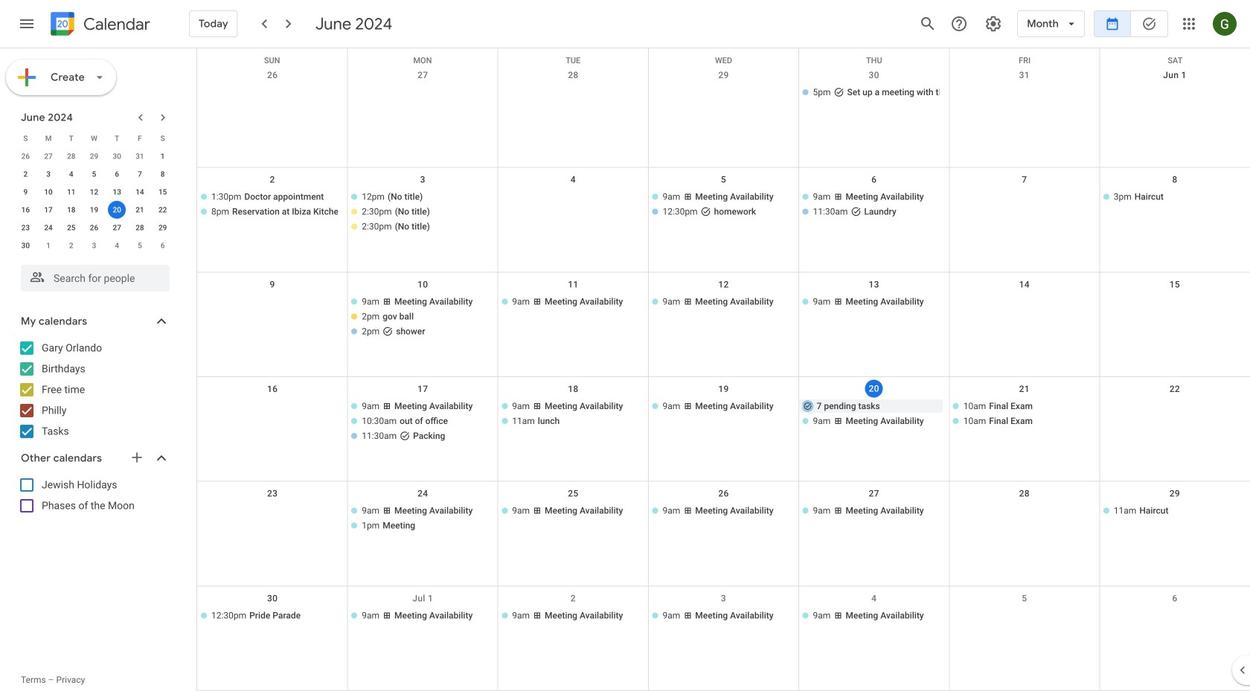 Task type: vqa. For each thing, say whether or not it's contained in the screenshot.
25 element
yes



Task type: locate. For each thing, give the bounding box(es) containing it.
20, today element
[[108, 201, 126, 219]]

may 27 element
[[39, 147, 57, 165]]

cell
[[197, 86, 348, 100], [348, 86, 498, 100], [498, 86, 649, 100], [649, 86, 799, 100], [949, 86, 1100, 100], [1100, 86, 1250, 100], [197, 190, 348, 235], [348, 190, 498, 235], [498, 190, 649, 235], [649, 190, 799, 235], [799, 190, 949, 235], [949, 190, 1100, 235], [106, 201, 128, 219], [197, 295, 348, 340], [348, 295, 498, 340], [949, 295, 1100, 340], [1100, 295, 1250, 340], [197, 400, 348, 444], [348, 400, 498, 444], [498, 400, 649, 444], [799, 400, 949, 444], [949, 400, 1100, 444], [1100, 400, 1250, 444], [197, 504, 348, 534], [348, 504, 498, 534], [949, 504, 1100, 534], [949, 609, 1100, 624], [1100, 609, 1250, 624]]

main drawer image
[[18, 15, 36, 33]]

29 element
[[154, 219, 172, 237]]

25 element
[[62, 219, 80, 237]]

26 element
[[85, 219, 103, 237]]

july 2 element
[[62, 237, 80, 255]]

24 element
[[39, 219, 57, 237]]

add other calendars image
[[129, 450, 144, 465]]

may 29 element
[[85, 147, 103, 165]]

None search field
[[0, 259, 185, 292]]

21 element
[[131, 201, 149, 219]]

22 element
[[154, 201, 172, 219]]

row
[[197, 48, 1250, 65], [197, 63, 1250, 168], [14, 129, 174, 147], [14, 147, 174, 165], [14, 165, 174, 183], [197, 168, 1250, 273], [14, 183, 174, 201], [14, 201, 174, 219], [14, 219, 174, 237], [14, 237, 174, 255], [197, 273, 1250, 377], [197, 377, 1250, 482], [197, 482, 1250, 587], [197, 587, 1250, 691]]

july 5 element
[[131, 237, 149, 255]]

5 element
[[85, 165, 103, 183]]

4 element
[[62, 165, 80, 183]]

10 element
[[39, 183, 57, 201]]

23 element
[[17, 219, 34, 237]]

13 element
[[108, 183, 126, 201]]

8 element
[[154, 165, 172, 183]]

may 28 element
[[62, 147, 80, 165]]

heading
[[80, 15, 150, 33]]

my calendars list
[[3, 336, 185, 444]]

july 1 element
[[39, 237, 57, 255]]

27 element
[[108, 219, 126, 237]]

3 element
[[39, 165, 57, 183]]

grid
[[196, 48, 1250, 691]]

12 element
[[85, 183, 103, 201]]

july 6 element
[[154, 237, 172, 255]]

row group
[[14, 147, 174, 255]]



Task type: describe. For each thing, give the bounding box(es) containing it.
july 4 element
[[108, 237, 126, 255]]

may 30 element
[[108, 147, 126, 165]]

june 2024 grid
[[14, 129, 174, 255]]

17 element
[[39, 201, 57, 219]]

calendar element
[[48, 9, 150, 42]]

Search for people text field
[[30, 265, 161, 292]]

6 element
[[108, 165, 126, 183]]

14 element
[[131, 183, 149, 201]]

settings menu image
[[985, 15, 1003, 33]]

9 element
[[17, 183, 34, 201]]

30 element
[[17, 237, 34, 255]]

cell inside june 2024 grid
[[106, 201, 128, 219]]

11 element
[[62, 183, 80, 201]]

other calendars list
[[3, 473, 185, 518]]

2 element
[[17, 165, 34, 183]]

16 element
[[17, 201, 34, 219]]

1 element
[[154, 147, 172, 165]]

28 element
[[131, 219, 149, 237]]

heading inside calendar element
[[80, 15, 150, 33]]

7 element
[[131, 165, 149, 183]]

may 26 element
[[17, 147, 34, 165]]

may 31 element
[[131, 147, 149, 165]]

18 element
[[62, 201, 80, 219]]

july 3 element
[[85, 237, 103, 255]]

19 element
[[85, 201, 103, 219]]

15 element
[[154, 183, 172, 201]]



